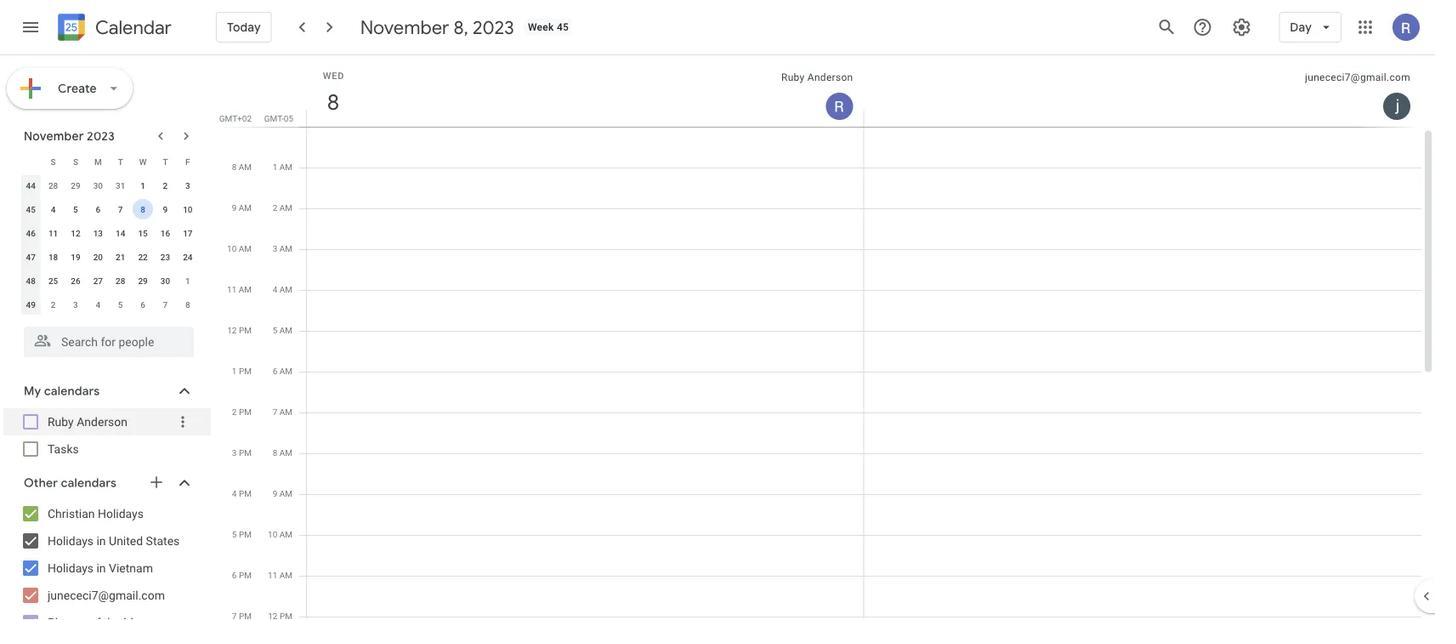 Task type: describe. For each thing, give the bounding box(es) containing it.
18
[[48, 252, 58, 262]]

am up 2 am
[[280, 162, 293, 172]]

23
[[161, 252, 170, 262]]

10 inside november 2023 grid
[[183, 204, 193, 214]]

28 for '28' element
[[116, 276, 125, 286]]

week
[[528, 21, 554, 33]]

pm for 6 pm
[[239, 570, 252, 580]]

w
[[139, 156, 147, 167]]

4 for 4 pm
[[232, 489, 237, 499]]

wednesday, november 8 element
[[314, 83, 353, 122]]

holidays for vietnam
[[48, 561, 94, 575]]

my calendars list
[[3, 408, 211, 463]]

today button
[[216, 7, 272, 48]]

19
[[71, 252, 80, 262]]

create
[[58, 81, 97, 96]]

2 t from the left
[[163, 156, 168, 167]]

calendar
[[95, 16, 172, 40]]

18 element
[[43, 247, 63, 267]]

6 for december 6 element at left
[[141, 299, 145, 310]]

other calendars button
[[3, 469, 211, 497]]

1 s from the left
[[51, 156, 56, 167]]

calendars for other calendars
[[61, 475, 117, 491]]

0 horizontal spatial 8 am
[[232, 162, 252, 172]]

25 element
[[43, 270, 63, 291]]

am down 4 am
[[280, 325, 293, 336]]

holidays in united states
[[48, 534, 180, 548]]

22
[[138, 252, 148, 262]]

am down 1 am
[[280, 203, 293, 213]]

anderson inside 8 column header
[[808, 71, 854, 83]]

pm for 3 pm
[[239, 448, 252, 458]]

row containing 46
[[20, 221, 199, 245]]

am up 4 am
[[280, 244, 293, 254]]

am left 1 am
[[239, 162, 252, 172]]

junececi7@gmail.com inside other calendars 'list'
[[48, 588, 165, 602]]

7 for 7 am
[[273, 407, 277, 417]]

wed
[[323, 70, 345, 81]]

my
[[24, 384, 41, 399]]

27 element
[[88, 270, 108, 291]]

f
[[185, 156, 190, 167]]

december 5 element
[[110, 294, 131, 315]]

1 for december 1 element
[[185, 276, 190, 286]]

24 element
[[178, 247, 198, 267]]

6 am
[[273, 366, 293, 376]]

united
[[109, 534, 143, 548]]

8 column header
[[306, 55, 865, 127]]

8 right f
[[232, 162, 237, 172]]

3 for december 3 element
[[73, 299, 78, 310]]

3 for 3 am
[[273, 244, 277, 254]]

junececi7@gmail.com column header
[[864, 55, 1422, 127]]

holidays in vietnam
[[48, 561, 153, 575]]

2 pm
[[232, 407, 252, 417]]

november 2023
[[24, 128, 115, 144]]

2 horizontal spatial 9
[[273, 489, 277, 499]]

ruby anderson inside list item
[[48, 415, 128, 429]]

1 horizontal spatial 9 am
[[273, 489, 293, 499]]

4 pm
[[232, 489, 252, 499]]

28 element
[[110, 270, 131, 291]]

my calendars
[[24, 384, 100, 399]]

m
[[94, 156, 102, 167]]

2 for 2 am
[[273, 203, 277, 213]]

1 am
[[273, 162, 293, 172]]

in for vietnam
[[97, 561, 106, 575]]

1 for 1 pm
[[232, 366, 237, 376]]

row inside 8 grid
[[299, 126, 1422, 620]]

december 8 element
[[178, 294, 198, 315]]

my calendars button
[[3, 378, 211, 405]]

october 29 element
[[65, 175, 86, 196]]

21
[[116, 252, 125, 262]]

6 for 6 am
[[273, 366, 277, 376]]

2 s from the left
[[73, 156, 78, 167]]

create button
[[7, 68, 133, 109]]

0 horizontal spatial 7
[[118, 204, 123, 214]]

48
[[26, 276, 36, 286]]

main drawer image
[[20, 17, 41, 37]]

ruby inside 8 column header
[[782, 71, 805, 83]]

pm for 4 pm
[[239, 489, 252, 499]]

other
[[24, 475, 58, 491]]

0 horizontal spatial 9 am
[[232, 203, 252, 213]]

1 t from the left
[[118, 156, 123, 167]]

gmt-
[[264, 113, 284, 123]]

pm for 12 pm
[[239, 325, 252, 336]]

47
[[26, 252, 36, 262]]

calendars for my calendars
[[44, 384, 100, 399]]

1 horizontal spatial 9
[[232, 203, 237, 213]]

wed 8
[[323, 70, 345, 116]]

3 for 3 pm
[[232, 448, 237, 458]]

8 grid
[[218, 55, 1436, 620]]

today
[[227, 20, 261, 35]]

am left 4 am
[[239, 285, 252, 295]]

2 cell from the left
[[865, 126, 1422, 620]]

2 am
[[273, 203, 293, 213]]

2 for december 2 element
[[51, 299, 56, 310]]

5 pm
[[232, 529, 252, 540]]

6 pm
[[232, 570, 252, 580]]

29 element
[[133, 270, 153, 291]]

8 inside wed 8
[[326, 88, 338, 116]]

29 for "october 29" element
[[71, 180, 80, 191]]

14 element
[[110, 223, 131, 243]]

2 horizontal spatial 11
[[268, 570, 278, 580]]

am left '3 am'
[[239, 244, 252, 254]]

29 for 29 element
[[138, 276, 148, 286]]

holidays for united
[[48, 534, 94, 548]]

31
[[116, 180, 125, 191]]

Search for people text field
[[34, 327, 184, 357]]

1 right october 31 element
[[141, 180, 145, 191]]

junececi7@gmail.com inside junececi7@gmail.com column header
[[1306, 71, 1411, 83]]

12 element
[[65, 223, 86, 243]]

week 45
[[528, 21, 569, 33]]

states
[[146, 534, 180, 548]]

6 up 13 element at the top of page
[[96, 204, 100, 214]]

11 inside november 2023 grid
[[48, 228, 58, 238]]

gmt+02
[[219, 113, 252, 123]]

1 pm
[[232, 366, 252, 376]]

27
[[93, 276, 103, 286]]

23 element
[[155, 247, 176, 267]]

row containing 49
[[20, 293, 199, 316]]

am down 7 am
[[280, 448, 293, 458]]

3 pm
[[232, 448, 252, 458]]

1 vertical spatial 11
[[227, 285, 237, 295]]



Task type: locate. For each thing, give the bounding box(es) containing it.
30
[[93, 180, 103, 191], [161, 276, 170, 286]]

s up october 28 element
[[51, 156, 56, 167]]

4 right december 3 element
[[96, 299, 100, 310]]

46
[[26, 228, 36, 238]]

12 up 1 pm at left bottom
[[227, 325, 237, 336]]

0 horizontal spatial 11
[[48, 228, 58, 238]]

2 down 1 pm at left bottom
[[232, 407, 237, 417]]

0 horizontal spatial 10
[[183, 204, 193, 214]]

am down 6 am at left
[[280, 407, 293, 417]]

2 inside december 2 element
[[51, 299, 56, 310]]

49
[[26, 299, 36, 310]]

pm for 2 pm
[[239, 407, 252, 417]]

11 am up 12 pm
[[227, 285, 252, 295]]

4
[[51, 204, 56, 214], [273, 285, 277, 295], [96, 299, 100, 310], [232, 489, 237, 499]]

11 right 6 pm
[[268, 570, 278, 580]]

1 horizontal spatial 28
[[116, 276, 125, 286]]

10 am right 5 pm
[[268, 529, 293, 540]]

0 horizontal spatial s
[[51, 156, 56, 167]]

november left 8,
[[360, 15, 449, 39]]

1 down 12 pm
[[232, 366, 237, 376]]

0 horizontal spatial november
[[24, 128, 84, 144]]

t
[[118, 156, 123, 167], [163, 156, 168, 167]]

2
[[163, 180, 168, 191], [273, 203, 277, 213], [51, 299, 56, 310], [232, 407, 237, 417]]

1 horizontal spatial november
[[360, 15, 449, 39]]

16
[[161, 228, 170, 238]]

0 vertical spatial calendars
[[44, 384, 100, 399]]

0 vertical spatial november
[[360, 15, 449, 39]]

4 down '3 am'
[[273, 285, 277, 295]]

8 am right the 3 pm
[[273, 448, 293, 458]]

junececi7@gmail.com down day "popup button"
[[1306, 71, 1411, 83]]

december 6 element
[[133, 294, 153, 315]]

4 up 5 pm
[[232, 489, 237, 499]]

20 element
[[88, 247, 108, 267]]

5 down "october 29" element
[[73, 204, 78, 214]]

7 inside 8 grid
[[273, 407, 277, 417]]

22 element
[[133, 247, 153, 267]]

2 down 1 am
[[273, 203, 277, 213]]

1 vertical spatial november
[[24, 128, 84, 144]]

december 4 element
[[88, 294, 108, 315]]

4 down october 28 element
[[51, 204, 56, 214]]

0 horizontal spatial anderson
[[77, 415, 128, 429]]

9 right '4 pm'
[[273, 489, 277, 499]]

0 vertical spatial 12
[[71, 228, 80, 238]]

9 am right '4 pm'
[[273, 489, 293, 499]]

0 vertical spatial ruby
[[782, 71, 805, 83]]

0 horizontal spatial ruby
[[48, 415, 74, 429]]

5 right 12 pm
[[273, 325, 277, 336]]

5 for 5 pm
[[232, 529, 237, 540]]

9
[[232, 203, 237, 213], [163, 204, 168, 214], [273, 489, 277, 499]]

ruby anderson list item
[[3, 408, 211, 435]]

0 vertical spatial 10 am
[[227, 244, 252, 254]]

december 1 element
[[178, 270, 198, 291]]

11 element
[[43, 223, 63, 243]]

0 vertical spatial 10
[[183, 204, 193, 214]]

28 right 44 on the left
[[48, 180, 58, 191]]

tasks
[[48, 442, 79, 456]]

pm for 1 pm
[[239, 366, 252, 376]]

0 vertical spatial 11 am
[[227, 285, 252, 295]]

1 vertical spatial 29
[[138, 276, 148, 286]]

am up 7 am
[[280, 366, 293, 376]]

6 right december 5 element
[[141, 299, 145, 310]]

pm left 5 am
[[239, 325, 252, 336]]

45 inside november 2023 grid
[[26, 204, 36, 214]]

pm down '4 pm'
[[239, 529, 252, 540]]

row containing 45
[[20, 197, 199, 221]]

1 vertical spatial calendars
[[61, 475, 117, 491]]

8 inside cell
[[141, 204, 145, 214]]

0 vertical spatial ruby anderson
[[782, 71, 854, 83]]

3 up 10 element in the left of the page
[[185, 180, 190, 191]]

holidays down christian
[[48, 534, 94, 548]]

1 vertical spatial holidays
[[48, 534, 94, 548]]

1 vertical spatial junececi7@gmail.com
[[48, 588, 165, 602]]

1 horizontal spatial 7
[[163, 299, 168, 310]]

7 right december 6 element at left
[[163, 299, 168, 310]]

calendars up christian holidays
[[61, 475, 117, 491]]

8 up 15 "element"
[[141, 204, 145, 214]]

ruby anderson
[[782, 71, 854, 83], [48, 415, 128, 429]]

1 horizontal spatial 29
[[138, 276, 148, 286]]

2 pm from the top
[[239, 366, 252, 376]]

12 pm
[[227, 325, 252, 336]]

1 horizontal spatial 8 am
[[273, 448, 293, 458]]

7 am
[[273, 407, 293, 417]]

7 left 8 cell
[[118, 204, 123, 214]]

1 horizontal spatial s
[[73, 156, 78, 167]]

am right 5 pm
[[280, 529, 293, 540]]

1 vertical spatial 8 am
[[273, 448, 293, 458]]

0 vertical spatial 11
[[48, 228, 58, 238]]

pm for 5 pm
[[239, 529, 252, 540]]

1 vertical spatial 12
[[227, 325, 237, 336]]

calendar element
[[54, 10, 172, 48]]

row containing 47
[[20, 245, 199, 269]]

17
[[183, 228, 193, 238]]

10
[[183, 204, 193, 214], [227, 244, 237, 254], [268, 529, 278, 540]]

row containing s
[[20, 150, 199, 174]]

14
[[116, 228, 125, 238]]

2023 up m at the left of the page
[[87, 128, 115, 144]]

30 right 29 element
[[161, 276, 170, 286]]

1 vertical spatial 9 am
[[273, 489, 293, 499]]

1 vertical spatial ruby anderson
[[48, 415, 128, 429]]

day
[[1291, 20, 1312, 35]]

0 vertical spatial holidays
[[98, 506, 144, 521]]

november up october 28 element
[[24, 128, 84, 144]]

12 inside row
[[71, 228, 80, 238]]

2 horizontal spatial 10
[[268, 529, 278, 540]]

am right '4 pm'
[[280, 489, 293, 499]]

am down '3 am'
[[280, 285, 293, 295]]

3 up 4 am
[[273, 244, 277, 254]]

6
[[96, 204, 100, 214], [141, 299, 145, 310], [273, 366, 277, 376], [232, 570, 237, 580]]

2 right october 31 element
[[163, 180, 168, 191]]

9 inside november 2023 grid
[[163, 204, 168, 214]]

am left 2 am
[[239, 203, 252, 213]]

05
[[284, 113, 293, 123]]

in left united
[[97, 534, 106, 548]]

11 up 12 pm
[[227, 285, 237, 295]]

28
[[48, 180, 58, 191], [116, 276, 125, 286]]

pm down 5 pm
[[239, 570, 252, 580]]

7 pm from the top
[[239, 570, 252, 580]]

junececi7@gmail.com down holidays in vietnam
[[48, 588, 165, 602]]

0 vertical spatial 30
[[93, 180, 103, 191]]

1 inside december 1 element
[[185, 276, 190, 286]]

30 right "october 29" element
[[93, 180, 103, 191]]

christian
[[48, 506, 95, 521]]

1 vertical spatial 2023
[[87, 128, 115, 144]]

pm up 5 pm
[[239, 489, 252, 499]]

29 right '28' element
[[138, 276, 148, 286]]

3 pm from the top
[[239, 407, 252, 417]]

5 for 5 am
[[273, 325, 277, 336]]

9 right 10 element in the left of the page
[[232, 203, 237, 213]]

row group inside november 2023 grid
[[20, 174, 199, 316]]

0 horizontal spatial 2023
[[87, 128, 115, 144]]

2 vertical spatial 11
[[268, 570, 278, 580]]

row
[[299, 126, 1422, 620], [20, 150, 199, 174], [20, 174, 199, 197], [20, 197, 199, 221], [20, 221, 199, 245], [20, 245, 199, 269], [20, 269, 199, 293], [20, 293, 199, 316]]

0 horizontal spatial 45
[[26, 204, 36, 214]]

november for november 8, 2023
[[360, 15, 449, 39]]

0 vertical spatial 45
[[557, 21, 569, 33]]

10 element
[[178, 199, 198, 219]]

28 for october 28 element
[[48, 180, 58, 191]]

12
[[71, 228, 80, 238], [227, 325, 237, 336]]

1 vertical spatial 45
[[26, 204, 36, 214]]

1 for 1 am
[[273, 162, 277, 172]]

december 7 element
[[155, 294, 176, 315]]

t right m at the left of the page
[[118, 156, 123, 167]]

1 vertical spatial anderson
[[77, 415, 128, 429]]

10 am left '3 am'
[[227, 244, 252, 254]]

7
[[118, 204, 123, 214], [163, 299, 168, 310], [273, 407, 277, 417]]

13 element
[[88, 223, 108, 243]]

t right w
[[163, 156, 168, 167]]

0 vertical spatial 29
[[71, 180, 80, 191]]

december 2 element
[[43, 294, 63, 315]]

1 horizontal spatial 11 am
[[268, 570, 293, 580]]

december 3 element
[[65, 294, 86, 315]]

8 am left 1 am
[[232, 162, 252, 172]]

1 vertical spatial 7
[[163, 299, 168, 310]]

None search field
[[0, 320, 211, 357]]

vietnam
[[109, 561, 153, 575]]

26 element
[[65, 270, 86, 291]]

12 right 11 element
[[71, 228, 80, 238]]

in
[[97, 534, 106, 548], [97, 561, 106, 575]]

anderson inside list item
[[77, 415, 128, 429]]

3 am
[[273, 244, 293, 254]]

10 am
[[227, 244, 252, 254], [268, 529, 293, 540]]

day button
[[1279, 7, 1342, 48]]

4 pm from the top
[[239, 448, 252, 458]]

1 vertical spatial 30
[[161, 276, 170, 286]]

1 vertical spatial 10
[[227, 244, 237, 254]]

row group containing 44
[[20, 174, 199, 316]]

2 vertical spatial holidays
[[48, 561, 94, 575]]

8 down "wed"
[[326, 88, 338, 116]]

calendar heading
[[92, 16, 172, 40]]

45 up 46
[[26, 204, 36, 214]]

5
[[73, 204, 78, 214], [118, 299, 123, 310], [273, 325, 277, 336], [232, 529, 237, 540]]

45
[[557, 21, 569, 33], [26, 204, 36, 214]]

am right 6 pm
[[280, 570, 293, 580]]

junececi7@gmail.com
[[1306, 71, 1411, 83], [48, 588, 165, 602]]

0 vertical spatial 8 am
[[232, 162, 252, 172]]

11 right 46
[[48, 228, 58, 238]]

1 horizontal spatial 30
[[161, 276, 170, 286]]

10 right 5 pm
[[268, 529, 278, 540]]

november 2023 grid
[[16, 150, 199, 316]]

0 horizontal spatial 28
[[48, 180, 58, 191]]

44
[[26, 180, 36, 191]]

0 vertical spatial anderson
[[808, 71, 854, 83]]

other calendars
[[24, 475, 117, 491]]

1 cell from the left
[[307, 126, 865, 620]]

21 element
[[110, 247, 131, 267]]

25
[[48, 276, 58, 286]]

holidays
[[98, 506, 144, 521], [48, 534, 94, 548], [48, 561, 94, 575]]

24
[[183, 252, 193, 262]]

0 vertical spatial 28
[[48, 180, 58, 191]]

0 horizontal spatial 29
[[71, 180, 80, 191]]

5 am
[[273, 325, 293, 336]]

8 right december 7 element in the left of the page
[[185, 299, 190, 310]]

1 horizontal spatial ruby anderson
[[782, 71, 854, 83]]

1 vertical spatial 10 am
[[268, 529, 293, 540]]

pm up '4 pm'
[[239, 448, 252, 458]]

8 right the 3 pm
[[273, 448, 277, 458]]

0 horizontal spatial 10 am
[[227, 244, 252, 254]]

october 28 element
[[43, 175, 63, 196]]

1 in from the top
[[97, 534, 106, 548]]

30 element
[[155, 270, 176, 291]]

ruby inside list item
[[48, 415, 74, 429]]

1 up 2 am
[[273, 162, 277, 172]]

add other calendars image
[[148, 474, 165, 491]]

settings menu image
[[1232, 17, 1252, 37]]

1 vertical spatial 11 am
[[268, 570, 293, 580]]

pm left 7 am
[[239, 407, 252, 417]]

5 pm from the top
[[239, 489, 252, 499]]

november
[[360, 15, 449, 39], [24, 128, 84, 144]]

in for united
[[97, 534, 106, 548]]

28 right 27 element
[[116, 276, 125, 286]]

26
[[71, 276, 80, 286]]

ruby
[[782, 71, 805, 83], [48, 415, 74, 429]]

0 vertical spatial junececi7@gmail.com
[[1306, 71, 1411, 83]]

9 am
[[232, 203, 252, 213], [273, 489, 293, 499]]

pm
[[239, 325, 252, 336], [239, 366, 252, 376], [239, 407, 252, 417], [239, 448, 252, 458], [239, 489, 252, 499], [239, 529, 252, 540], [239, 570, 252, 580]]

4 am
[[273, 285, 293, 295]]

calendars right "my"
[[44, 384, 100, 399]]

17 element
[[178, 223, 198, 243]]

2 vertical spatial 10
[[268, 529, 278, 540]]

0 horizontal spatial 9
[[163, 204, 168, 214]]

4 for 4 am
[[273, 285, 277, 295]]

9 am left 2 am
[[232, 203, 252, 213]]

gmt-05
[[264, 113, 293, 123]]

2 left december 3 element
[[51, 299, 56, 310]]

1 horizontal spatial 2023
[[473, 15, 514, 39]]

13
[[93, 228, 103, 238]]

row group
[[20, 174, 199, 316]]

am
[[239, 162, 252, 172], [280, 162, 293, 172], [239, 203, 252, 213], [280, 203, 293, 213], [239, 244, 252, 254], [280, 244, 293, 254], [239, 285, 252, 295], [280, 285, 293, 295], [280, 325, 293, 336], [280, 366, 293, 376], [280, 407, 293, 417], [280, 448, 293, 458], [280, 489, 293, 499], [280, 529, 293, 540], [280, 570, 293, 580]]

0 horizontal spatial ruby anderson
[[48, 415, 128, 429]]

10 right 24 'element'
[[227, 244, 237, 254]]

0 horizontal spatial 12
[[71, 228, 80, 238]]

12 inside 8 grid
[[227, 325, 237, 336]]

1 vertical spatial ruby
[[48, 415, 74, 429]]

9 left 10 element in the left of the page
[[163, 204, 168, 214]]

11
[[48, 228, 58, 238], [227, 285, 237, 295], [268, 570, 278, 580]]

5 for december 5 element
[[118, 299, 123, 310]]

7 for december 7 element in the left of the page
[[163, 299, 168, 310]]

s left m at the left of the page
[[73, 156, 78, 167]]

1 right 30 element
[[185, 276, 190, 286]]

2023
[[473, 15, 514, 39], [87, 128, 115, 144]]

8 am
[[232, 162, 252, 172], [273, 448, 293, 458]]

0 vertical spatial 7
[[118, 204, 123, 214]]

2 in from the top
[[97, 561, 106, 575]]

1 horizontal spatial 10
[[227, 244, 237, 254]]

5 down '4 pm'
[[232, 529, 237, 540]]

19 element
[[65, 247, 86, 267]]

6 for 6 pm
[[232, 570, 237, 580]]

8
[[326, 88, 338, 116], [232, 162, 237, 172], [141, 204, 145, 214], [185, 299, 190, 310], [273, 448, 277, 458]]

1
[[273, 162, 277, 172], [141, 180, 145, 191], [185, 276, 190, 286], [232, 366, 237, 376]]

row containing 48
[[20, 269, 199, 293]]

0 horizontal spatial t
[[118, 156, 123, 167]]

0 horizontal spatial junececi7@gmail.com
[[48, 588, 165, 602]]

2023 right 8,
[[473, 15, 514, 39]]

1 vertical spatial in
[[97, 561, 106, 575]]

20
[[93, 252, 103, 262]]

1 vertical spatial 28
[[116, 276, 125, 286]]

6 pm from the top
[[239, 529, 252, 540]]

calendars
[[44, 384, 100, 399], [61, 475, 117, 491]]

s
[[51, 156, 56, 167], [73, 156, 78, 167]]

16 element
[[155, 223, 176, 243]]

10 up 17
[[183, 204, 193, 214]]

0 horizontal spatial 11 am
[[227, 285, 252, 295]]

october 30 element
[[88, 175, 108, 196]]

5 right december 4 element
[[118, 299, 123, 310]]

holidays down the "holidays in united states"
[[48, 561, 94, 575]]

1 horizontal spatial ruby
[[782, 71, 805, 83]]

30 for the october 30 element
[[93, 180, 103, 191]]

11 am right 6 pm
[[268, 570, 293, 580]]

8,
[[454, 15, 469, 39]]

1 horizontal spatial 10 am
[[268, 529, 293, 540]]

1 horizontal spatial 45
[[557, 21, 569, 33]]

holidays up united
[[98, 506, 144, 521]]

row containing 44
[[20, 174, 199, 197]]

3 up '4 pm'
[[232, 448, 237, 458]]

1 pm from the top
[[239, 325, 252, 336]]

november for november 2023
[[24, 128, 84, 144]]

0 vertical spatial in
[[97, 534, 106, 548]]

0 horizontal spatial 30
[[93, 180, 103, 191]]

30 for 30 element
[[161, 276, 170, 286]]

christian holidays
[[48, 506, 144, 521]]

in left vietnam
[[97, 561, 106, 575]]

2 horizontal spatial 7
[[273, 407, 277, 417]]

0 vertical spatial 2023
[[473, 15, 514, 39]]

pm left 6 am at left
[[239, 366, 252, 376]]

2 for 2 pm
[[232, 407, 237, 417]]

1 horizontal spatial anderson
[[808, 71, 854, 83]]

8 cell
[[132, 197, 154, 221]]

2 vertical spatial 7
[[273, 407, 277, 417]]

15
[[138, 228, 148, 238]]

1 horizontal spatial t
[[163, 156, 168, 167]]

3 right december 2 element
[[73, 299, 78, 310]]

calendars inside dropdown button
[[44, 384, 100, 399]]

7 right 2 pm
[[273, 407, 277, 417]]

1 horizontal spatial 11
[[227, 285, 237, 295]]

cell
[[307, 126, 865, 620], [865, 126, 1422, 620]]

12 for 12 pm
[[227, 325, 237, 336]]

other calendars list
[[3, 500, 211, 620]]

15 element
[[133, 223, 153, 243]]

1 horizontal spatial junececi7@gmail.com
[[1306, 71, 1411, 83]]

november 8, 2023
[[360, 15, 514, 39]]

0 vertical spatial 9 am
[[232, 203, 252, 213]]

11 am
[[227, 285, 252, 295], [268, 570, 293, 580]]

45 right week at the top left of page
[[557, 21, 569, 33]]

4 for december 4 element
[[96, 299, 100, 310]]

29 right october 28 element
[[71, 180, 80, 191]]

october 31 element
[[110, 175, 131, 196]]

ruby anderson inside 8 column header
[[782, 71, 854, 83]]

3
[[185, 180, 190, 191], [273, 244, 277, 254], [73, 299, 78, 310], [232, 448, 237, 458]]

6 down 5 pm
[[232, 570, 237, 580]]

anderson
[[808, 71, 854, 83], [77, 415, 128, 429]]

12 for 12
[[71, 228, 80, 238]]

calendars inside dropdown button
[[61, 475, 117, 491]]

6 right 1 pm at left bottom
[[273, 366, 277, 376]]

1 horizontal spatial 12
[[227, 325, 237, 336]]



Task type: vqa. For each thing, say whether or not it's contained in the screenshot.


